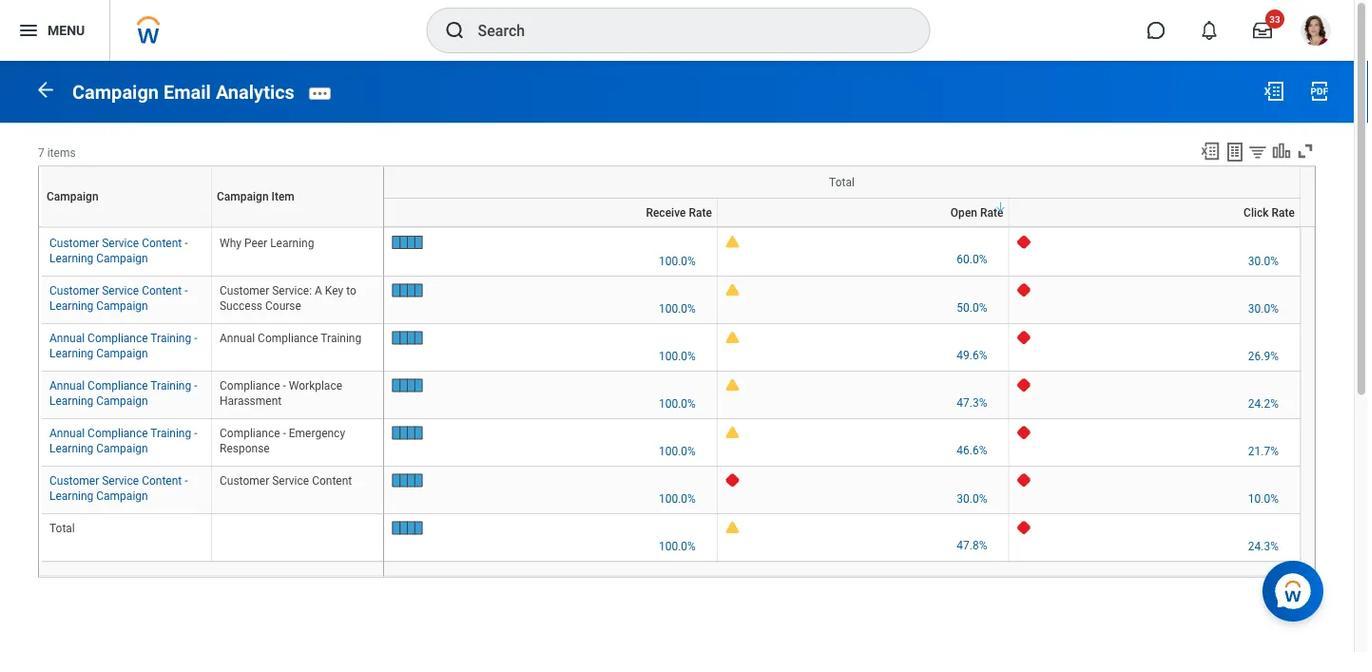 Task type: describe. For each thing, give the bounding box(es) containing it.
annual for compliance - emergency response
[[49, 427, 85, 440]]

select to filter grid data image
[[1248, 142, 1269, 162]]

100.0% button for 49.6%
[[659, 349, 699, 364]]

60.0% button
[[957, 252, 990, 268]]

menu button
[[0, 0, 110, 61]]

view printable version (pdf) image
[[1309, 80, 1331, 103]]

compliance - workplace harassment element
[[220, 375, 342, 408]]

7 items
[[38, 147, 76, 160]]

justify image
[[17, 19, 40, 42]]

1 vertical spatial click
[[1154, 227, 1156, 228]]

100.0% for 49.6%
[[659, 350, 696, 363]]

10.0% button
[[1248, 491, 1282, 507]]

compliance for annual compliance training element
[[258, 332, 318, 345]]

why peer learning element
[[220, 232, 314, 249]]

1 customer service content - learning campaign link from the top
[[49, 232, 188, 265]]

workday assistant region
[[1263, 553, 1331, 622]]

to
[[346, 284, 356, 297]]

46.6%
[[957, 444, 988, 457]]

47.3% button
[[957, 395, 990, 411]]

30.0% button for 60.0%
[[1248, 253, 1282, 269]]

100.0% button for 47.3%
[[659, 397, 699, 412]]

peer
[[244, 236, 267, 249]]

compliance - emergency response element
[[220, 423, 345, 455]]

customer service content
[[220, 474, 352, 488]]

open rate
[[951, 206, 1004, 219]]

learning for compliance - workplace harassment
[[49, 395, 93, 408]]

1 customer service content - learning campaign from the top
[[49, 236, 188, 265]]

total element
[[49, 518, 75, 535]]

30.0% for 50.0%
[[1248, 302, 1279, 316]]

46.6% button
[[957, 443, 990, 458]]

50.0% button
[[957, 300, 990, 316]]

email
[[164, 81, 211, 103]]

campaign email analytics main content
[[0, 61, 1354, 595]]

1 annual compliance training - learning campaign from the top
[[49, 332, 197, 360]]

100.0% button for 50.0%
[[659, 301, 699, 317]]

campaign item button
[[294, 227, 300, 228]]

annual for annual compliance training
[[49, 332, 85, 345]]

30.0% for 60.0%
[[1248, 254, 1279, 268]]

campaign item
[[217, 190, 295, 203]]

- inside compliance - emergency response
[[283, 427, 286, 440]]

total - open rate column header
[[717, 227, 1009, 229]]

24.3%
[[1248, 540, 1279, 553]]

workplace
[[289, 379, 342, 393]]

compliance - emergency response
[[220, 427, 345, 455]]

26.9%
[[1248, 350, 1279, 363]]

2 vertical spatial 30.0%
[[957, 492, 988, 506]]

100.0% button for 60.0%
[[659, 253, 699, 269]]

compliance for response's annual compliance training - learning campaign link
[[88, 427, 148, 440]]

1 annual compliance training - learning campaign link from the top
[[49, 328, 197, 360]]

47.3%
[[957, 396, 988, 410]]

key
[[325, 284, 343, 297]]

learning for customer service: a key to success course
[[49, 299, 93, 313]]

compliance for annual compliance training - learning campaign link corresponding to harassment
[[88, 379, 148, 393]]

expand/collapse chart image
[[1271, 141, 1292, 162]]

1 vertical spatial receive
[[549, 227, 552, 228]]

training for compliance - emergency response
[[151, 427, 191, 440]]

21.7% button
[[1248, 444, 1282, 459]]

success
[[220, 299, 263, 313]]

0 vertical spatial open
[[951, 206, 978, 219]]

customer service content - learning campaign link for customer service: a key to success course
[[49, 280, 188, 313]]

annual compliance training element
[[220, 328, 362, 345]]

47.8% button
[[957, 538, 990, 553]]

search image
[[444, 19, 466, 42]]

inbox large image
[[1253, 21, 1272, 40]]

profile logan mcneil image
[[1301, 15, 1331, 50]]

why
[[220, 236, 241, 249]]

click rate
[[1244, 206, 1295, 219]]

customer service content element
[[220, 471, 352, 488]]

learning for annual compliance training
[[49, 347, 93, 360]]

campaign button
[[124, 227, 129, 228]]

learning for customer service content
[[49, 490, 93, 503]]



Task type: locate. For each thing, give the bounding box(es) containing it.
annual compliance training
[[220, 332, 362, 345]]

100.0% for 30.0%
[[659, 493, 696, 506]]

compliance for first annual compliance training - learning campaign link
[[88, 332, 148, 345]]

1 horizontal spatial item
[[298, 227, 300, 228]]

1 vertical spatial 30.0%
[[1248, 302, 1279, 316]]

2 vertical spatial customer service content - learning campaign link
[[49, 471, 188, 503]]

50.0%
[[957, 301, 988, 315]]

annual compliance training - learning campaign link
[[49, 328, 197, 360], [49, 375, 197, 408], [49, 423, 197, 455]]

60.0%
[[957, 253, 988, 266]]

export to excel image left the export to worksheets image
[[1200, 141, 1221, 162]]

response
[[220, 442, 270, 455]]

toolbar
[[1192, 141, 1316, 166]]

24.2% button
[[1248, 396, 1282, 412]]

annual compliance training - learning campaign link for response
[[49, 423, 197, 455]]

total
[[829, 176, 855, 189], [546, 227, 548, 228], [860, 227, 862, 228], [1151, 227, 1153, 228], [49, 522, 75, 535]]

campaign email analytics
[[72, 81, 295, 103]]

4 100.0% button from the top
[[659, 397, 699, 412]]

2 vertical spatial 30.0% button
[[957, 491, 990, 507]]

0 horizontal spatial item
[[272, 190, 295, 203]]

7 100.0% button from the top
[[659, 539, 699, 555]]

Search Workday  search field
[[478, 10, 891, 51]]

3 customer service content - learning campaign link from the top
[[49, 471, 188, 503]]

1 vertical spatial open
[[862, 227, 865, 228]]

-
[[548, 227, 549, 228], [862, 227, 862, 228], [1154, 227, 1154, 228], [185, 236, 188, 249], [185, 284, 188, 297], [194, 332, 197, 345], [194, 379, 197, 393], [283, 379, 286, 393], [194, 427, 197, 440], [283, 427, 286, 440], [185, 474, 188, 488]]

emergency
[[289, 427, 345, 440]]

export to excel image
[[1263, 80, 1286, 103], [1200, 141, 1221, 162]]

3 annual compliance training - learning campaign from the top
[[49, 427, 197, 455]]

5 100.0% button from the top
[[659, 444, 699, 459]]

course
[[265, 299, 301, 313]]

export to excel image left 'view printable version (pdf)' "icon"
[[1263, 80, 1286, 103]]

analytics
[[216, 81, 295, 103]]

item up campaign item button
[[272, 190, 295, 203]]

3 customer service content - learning campaign from the top
[[49, 474, 188, 503]]

row element containing receive rate
[[384, 198, 1300, 227]]

open
[[951, 206, 978, 219], [862, 227, 865, 228]]

100.0% for 47.3%
[[659, 398, 696, 411]]

customer service content - learning campaign
[[49, 236, 188, 265], [49, 284, 188, 313], [49, 474, 188, 503]]

100.0%
[[659, 254, 696, 268], [659, 302, 696, 316], [659, 350, 696, 363], [659, 398, 696, 411], [659, 445, 696, 458], [659, 493, 696, 506], [659, 540, 696, 553]]

toolbar inside campaign email analytics main content
[[1192, 141, 1316, 166]]

2 customer service content - learning campaign from the top
[[49, 284, 188, 313]]

training for annual compliance training
[[151, 332, 191, 345]]

total - receive rate total - open rate total - click rate
[[546, 227, 1158, 228]]

content
[[142, 236, 182, 249], [142, 284, 182, 297], [142, 474, 182, 488], [312, 474, 352, 488]]

1 vertical spatial customer service content - learning campaign
[[49, 284, 188, 313]]

annual compliance training - learning campaign for response
[[49, 427, 197, 455]]

5 100.0% from the top
[[659, 445, 696, 458]]

why peer learning
[[220, 236, 314, 249]]

customer service content - learning campaign link
[[49, 232, 188, 265], [49, 280, 188, 313], [49, 471, 188, 503]]

row element containing campaign
[[40, 167, 388, 227]]

30.0% button up 26.9%
[[1248, 301, 1282, 317]]

training
[[151, 332, 191, 345], [321, 332, 362, 345], [151, 379, 191, 393], [151, 427, 191, 440]]

annual compliance training - learning campaign link for harassment
[[49, 375, 197, 408]]

2 100.0% from the top
[[659, 302, 696, 316]]

0 vertical spatial customer service content - learning campaign
[[49, 236, 188, 265]]

total - receive rate button
[[546, 227, 555, 228]]

item up why peer learning element
[[298, 227, 300, 228]]

1 horizontal spatial open
[[951, 206, 978, 219]]

26.9% button
[[1248, 349, 1282, 364]]

total - click rate column header
[[1009, 227, 1300, 229]]

annual compliance training - learning campaign
[[49, 332, 197, 360], [49, 379, 197, 408], [49, 427, 197, 455]]

row element up campaign campaign item
[[40, 167, 388, 227]]

30.0%
[[1248, 254, 1279, 268], [1248, 302, 1279, 316], [957, 492, 988, 506]]

0 vertical spatial 30.0% button
[[1248, 253, 1282, 269]]

annual compliance training - learning campaign for harassment
[[49, 379, 197, 408]]

export to excel image for the export to worksheets image
[[1200, 141, 1221, 162]]

0 vertical spatial 30.0%
[[1248, 254, 1279, 268]]

compliance inside compliance - emergency response
[[220, 427, 280, 440]]

30.0% button up 47.8%
[[957, 491, 990, 507]]

7
[[38, 147, 44, 160]]

1 horizontal spatial receive
[[646, 206, 686, 219]]

training for compliance - workplace harassment
[[151, 379, 191, 393]]

6 100.0% from the top
[[659, 493, 696, 506]]

0 horizontal spatial click
[[1154, 227, 1156, 228]]

100.0% for 50.0%
[[659, 302, 696, 316]]

49.6% button
[[957, 348, 990, 363]]

3 100.0% from the top
[[659, 350, 696, 363]]

10.0%
[[1248, 492, 1279, 506]]

30.0% button
[[1248, 253, 1282, 269], [1248, 301, 1282, 317], [957, 491, 990, 507]]

1 vertical spatial annual compliance training - learning campaign
[[49, 379, 197, 408]]

1 vertical spatial 30.0% button
[[1248, 301, 1282, 317]]

click
[[1244, 206, 1269, 219], [1154, 227, 1156, 228]]

33 button
[[1242, 10, 1285, 51]]

previous page image
[[34, 79, 57, 101]]

export to excel image for 'view printable version (pdf)' "icon"
[[1263, 80, 1286, 103]]

item
[[272, 190, 295, 203], [298, 227, 300, 228]]

learning for compliance - emergency response
[[49, 442, 93, 455]]

customer service content - learning campaign for customer service content
[[49, 474, 188, 503]]

49.6%
[[957, 349, 988, 362]]

customer service: a key to success course
[[220, 284, 356, 313]]

0 vertical spatial receive
[[646, 206, 686, 219]]

compliance
[[88, 332, 148, 345], [258, 332, 318, 345], [88, 379, 148, 393], [220, 379, 280, 393], [88, 427, 148, 440], [220, 427, 280, 440]]

1 horizontal spatial click
[[1244, 206, 1269, 219]]

campaign
[[72, 81, 159, 103], [47, 190, 98, 203], [217, 190, 269, 203], [124, 227, 128, 228], [294, 227, 298, 228], [96, 251, 148, 265], [96, 299, 148, 313], [96, 347, 148, 360], [96, 395, 148, 408], [96, 442, 148, 455], [96, 490, 148, 503]]

0 vertical spatial click
[[1244, 206, 1269, 219]]

1 vertical spatial customer service content - learning campaign link
[[49, 280, 188, 313]]

1 100.0% button from the top
[[659, 253, 699, 269]]

30.0% down click rate
[[1248, 254, 1279, 268]]

harassment
[[220, 395, 282, 408]]

100.0% button
[[659, 253, 699, 269], [659, 301, 699, 317], [659, 349, 699, 364], [659, 397, 699, 412], [659, 444, 699, 459], [659, 492, 699, 507], [659, 539, 699, 555]]

100.0% button for 47.8%
[[659, 539, 699, 555]]

1 100.0% from the top
[[659, 254, 696, 268]]

47.8%
[[957, 539, 988, 552]]

30.0% up 26.9%
[[1248, 302, 1279, 316]]

0 vertical spatial item
[[272, 190, 295, 203]]

30.0% button for 50.0%
[[1248, 301, 1282, 317]]

2 annual compliance training - learning campaign link from the top
[[49, 375, 197, 408]]

0 horizontal spatial export to excel image
[[1200, 141, 1221, 162]]

campaign campaign item
[[124, 227, 300, 228]]

30.0% up 47.8%
[[957, 492, 988, 506]]

compliance - workplace harassment
[[220, 379, 342, 408]]

customer service content - learning campaign for customer service: a key to success course
[[49, 284, 188, 313]]

2 annual compliance training - learning campaign from the top
[[49, 379, 197, 408]]

1 vertical spatial item
[[298, 227, 300, 228]]

row element
[[40, 167, 388, 227], [384, 198, 1300, 227]]

customer
[[49, 236, 99, 249], [49, 284, 99, 297], [220, 284, 269, 297], [49, 474, 99, 488], [220, 474, 269, 488]]

24.3% button
[[1248, 539, 1282, 554]]

0 horizontal spatial receive
[[549, 227, 552, 228]]

24.2%
[[1248, 397, 1279, 411]]

0 vertical spatial annual compliance training - learning campaign link
[[49, 328, 197, 360]]

menu
[[48, 22, 85, 38]]

100.0% for 60.0%
[[659, 254, 696, 268]]

campaign email analytics link
[[72, 81, 295, 103]]

customer inside customer service: a key to success course
[[220, 284, 269, 297]]

items
[[47, 147, 76, 160]]

2 vertical spatial annual compliance training - learning campaign
[[49, 427, 197, 455]]

21.7%
[[1248, 445, 1279, 458]]

customer service content - learning campaign link for customer service content
[[49, 471, 188, 503]]

4 100.0% from the top
[[659, 398, 696, 411]]

rate
[[689, 206, 712, 219], [980, 206, 1004, 219], [1272, 206, 1295, 219], [552, 227, 554, 228], [865, 227, 867, 228], [1156, 227, 1158, 228]]

100.0% button for 30.0%
[[659, 492, 699, 507]]

service
[[102, 236, 139, 249], [102, 284, 139, 297], [102, 474, 139, 488], [272, 474, 309, 488]]

1 vertical spatial annual compliance training - learning campaign link
[[49, 375, 197, 408]]

0 vertical spatial annual compliance training - learning campaign
[[49, 332, 197, 360]]

annual for compliance - workplace harassment
[[49, 379, 85, 393]]

a
[[315, 284, 322, 297]]

7 100.0% from the top
[[659, 540, 696, 553]]

100.0% for 46.6%
[[659, 445, 696, 458]]

export to worksheets image
[[1224, 141, 1247, 164]]

100.0% button for 46.6%
[[659, 444, 699, 459]]

customer service: a key to success course element
[[220, 280, 356, 313]]

notifications large image
[[1200, 21, 1219, 40]]

row element up total - receive rate total - open rate total - click rate
[[384, 198, 1300, 227]]

annual
[[49, 332, 85, 345], [220, 332, 255, 345], [49, 379, 85, 393], [49, 427, 85, 440]]

receive rate
[[646, 206, 712, 219]]

33
[[1270, 13, 1281, 25]]

0 vertical spatial export to excel image
[[1263, 80, 1286, 103]]

arrow down image
[[989, 201, 1012, 215]]

1 vertical spatial export to excel image
[[1200, 141, 1221, 162]]

0 vertical spatial customer service content - learning campaign link
[[49, 232, 188, 265]]

3 annual compliance training - learning campaign link from the top
[[49, 423, 197, 455]]

100.0% for 47.8%
[[659, 540, 696, 553]]

fullscreen image
[[1295, 141, 1316, 162]]

3 100.0% button from the top
[[659, 349, 699, 364]]

compliance inside compliance - workplace harassment
[[220, 379, 280, 393]]

6 100.0% button from the top
[[659, 492, 699, 507]]

2 vertical spatial annual compliance training - learning campaign link
[[49, 423, 197, 455]]

2 customer service content - learning campaign link from the top
[[49, 280, 188, 313]]

service:
[[272, 284, 312, 297]]

learning
[[270, 236, 314, 249], [49, 251, 93, 265], [49, 299, 93, 313], [49, 347, 93, 360], [49, 395, 93, 408], [49, 442, 93, 455], [49, 490, 93, 503]]

30.0% button down click rate
[[1248, 253, 1282, 269]]

- inside compliance - workplace harassment
[[283, 379, 286, 393]]

0 horizontal spatial open
[[862, 227, 865, 228]]

1 horizontal spatial export to excel image
[[1263, 80, 1286, 103]]

receive
[[646, 206, 686, 219], [549, 227, 552, 228]]

2 vertical spatial customer service content - learning campaign
[[49, 474, 188, 503]]

2 100.0% button from the top
[[659, 301, 699, 317]]



Task type: vqa. For each thing, say whether or not it's contained in the screenshot.
"Campaign Item" "button"
yes



